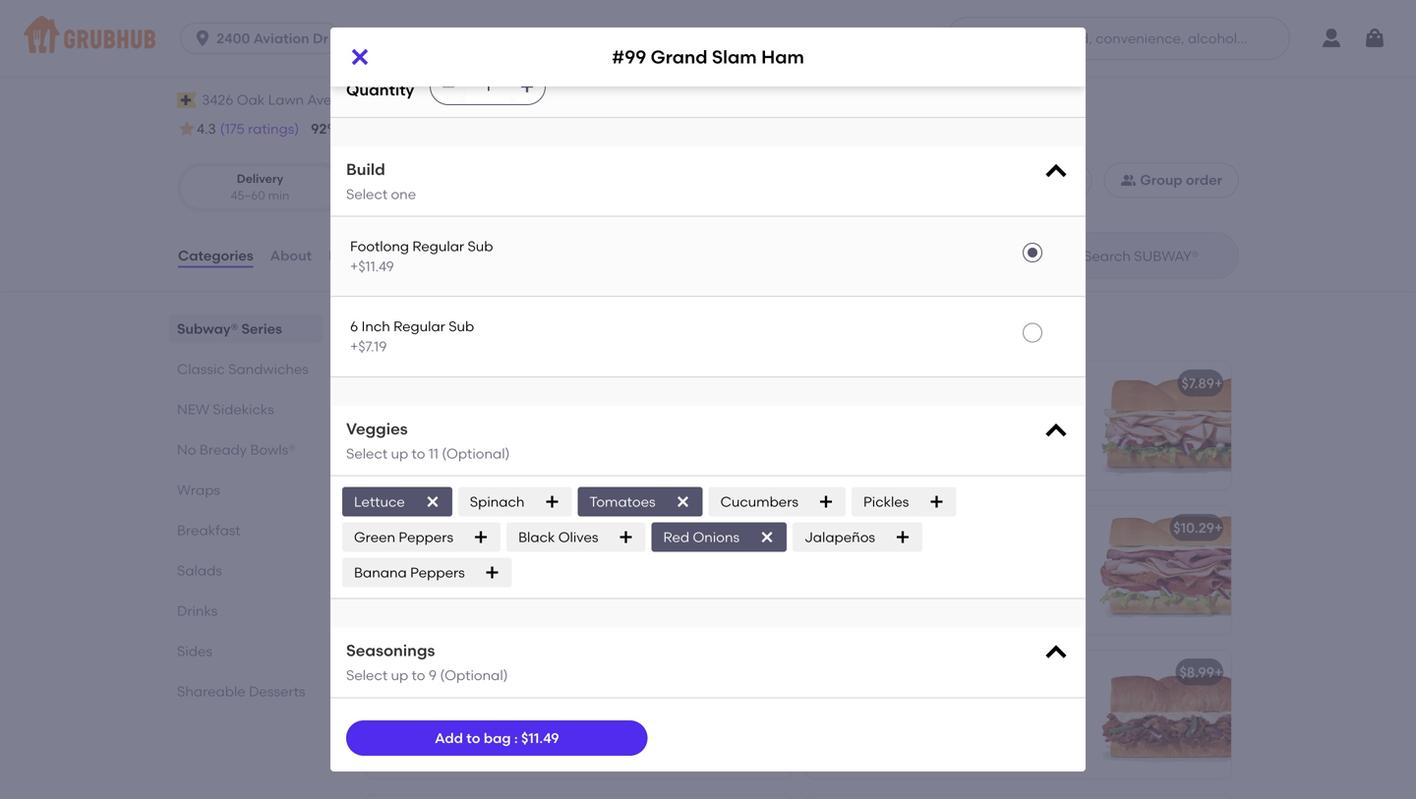 Task type: locate. For each thing, give the bounding box(es) containing it.
1 horizontal spatial #99 grand slam ham
[[612, 46, 805, 68]]

#99 grand slam ham image
[[644, 362, 791, 490]]

up inside seasonings select up to 9 (optional)
[[391, 668, 409, 685]]

$11.49
[[522, 730, 559, 747]]

add to bag : $11.49
[[435, 730, 559, 747]]

svg image for black olives
[[618, 530, 634, 546]]

subway® series
[[362, 316, 524, 341], [177, 321, 282, 338]]

0 vertical spatial #99
[[612, 46, 647, 68]]

+
[[774, 375, 783, 392], [1215, 375, 1223, 392], [774, 520, 783, 537], [1215, 520, 1223, 537], [1215, 665, 1223, 681]]

(175
[[220, 121, 245, 137]]

#99 grand slam ham
[[612, 46, 805, 68], [378, 375, 524, 392]]

#17 garlic roast beef image
[[644, 507, 791, 635]]

0 vertical spatial ham
[[762, 46, 805, 68]]

to inside seasonings select up to 9 (optional)
[[412, 668, 426, 685]]

(optional) right 9
[[440, 668, 508, 685]]

(optional) right 11
[[442, 446, 510, 462]]

to
[[412, 446, 426, 462], [412, 668, 426, 685], [467, 730, 481, 747]]

#15
[[819, 375, 842, 392]]

select down seasonings
[[346, 668, 388, 685]]

0 vertical spatial up
[[391, 446, 409, 462]]

select down veggies
[[346, 446, 388, 462]]

1 horizontal spatial grand
[[651, 46, 708, 68]]

about
[[270, 247, 312, 264]]

subscription pass image
[[177, 92, 197, 108]]

1 vertical spatial select
[[346, 446, 388, 462]]

switch location button
[[341, 89, 445, 111]]

svg image
[[1364, 27, 1387, 50], [441, 78, 457, 94], [520, 78, 535, 94], [1043, 158, 1071, 186], [676, 495, 691, 510], [929, 495, 945, 510], [485, 565, 501, 581], [1043, 640, 1071, 668]]

location
[[389, 92, 444, 108]]

0 vertical spatial peppers
[[399, 529, 454, 546]]

0 horizontal spatial the
[[396, 665, 421, 681]]

(optional) for seasonings
[[440, 668, 508, 685]]

2400 aviation dr
[[217, 30, 329, 47]]

option group
[[177, 163, 515, 213]]

0 horizontal spatial slam
[[454, 375, 488, 392]]

2 vertical spatial to
[[467, 730, 481, 747]]

pickles
[[864, 494, 910, 511]]

shareable desserts
[[177, 684, 306, 701]]

to for seasonings
[[412, 668, 426, 685]]

regular right footlong
[[413, 238, 465, 255]]

0 horizontal spatial #99
[[378, 375, 404, 392]]

peppers down '#17 garlic roast beef'
[[410, 565, 465, 582]]

switch location
[[342, 92, 444, 108]]

1 vertical spatial #99 grand slam ham
[[378, 375, 524, 392]]

the
[[848, 520, 873, 537], [396, 665, 421, 681]]

group order
[[1141, 172, 1223, 189]]

+ for $9.99
[[774, 520, 783, 537]]

#1
[[378, 665, 393, 681]]

delivery
[[237, 171, 283, 186]]

+ for $10.29
[[1215, 520, 1223, 537]]

3426 oak lawn ave button
[[201, 89, 333, 111]]

select inside seasonings select up to 9 (optional)
[[346, 668, 388, 685]]

2400
[[217, 30, 250, 47]]

reviews
[[329, 247, 384, 264]]

0 vertical spatial the
[[848, 520, 873, 537]]

veggies select up to 11 (optional)
[[346, 419, 510, 462]]

1 vertical spatial up
[[391, 668, 409, 685]]

roast
[[448, 520, 487, 537]]

select down build
[[346, 186, 388, 203]]

1 vertical spatial the
[[396, 665, 421, 681]]

order
[[1187, 172, 1223, 189]]

1 horizontal spatial the
[[848, 520, 873, 537]]

group
[[1141, 172, 1183, 189]]

$8.99 +
[[1180, 665, 1223, 681]]

aviation
[[254, 30, 310, 47]]

1 vertical spatial (optional)
[[440, 668, 508, 685]]

no bready bowls®
[[177, 442, 296, 459]]

lettuce
[[354, 494, 405, 511]]

build
[[346, 160, 385, 179]]

grand
[[651, 46, 708, 68], [407, 375, 450, 392]]

subway® right 6
[[362, 316, 456, 341]]

up down veggies
[[391, 446, 409, 462]]

1 vertical spatial grand
[[407, 375, 450, 392]]

11
[[429, 446, 439, 462]]

up for veggies
[[391, 446, 409, 462]]

0 horizontal spatial #99 grand slam ham
[[378, 375, 524, 392]]

1 vertical spatial regular
[[394, 319, 446, 335]]

regular right inch
[[394, 319, 446, 335]]

#30 the beast image
[[1084, 507, 1232, 635]]

sandwiches
[[228, 361, 309, 378]]

svg image for red onions
[[760, 530, 775, 546]]

1 vertical spatial sub
[[449, 319, 475, 335]]

0 vertical spatial grand
[[651, 46, 708, 68]]

(optional) inside seasonings select up to 9 (optional)
[[440, 668, 508, 685]]

to for veggies
[[412, 446, 426, 462]]

to left bag
[[467, 730, 481, 747]]

2 vertical spatial select
[[346, 668, 388, 685]]

svg image inside main navigation navigation
[[1364, 27, 1387, 50]]

3 select from the top
[[346, 668, 388, 685]]

to left 9
[[412, 668, 426, 685]]

new
[[177, 402, 210, 418]]

$7.19 +
[[745, 375, 783, 392]]

lawn
[[268, 92, 304, 108]]

the inside button
[[396, 665, 421, 681]]

2 up from the top
[[391, 668, 409, 685]]

$7.19
[[745, 375, 774, 392]]

sidekicks
[[213, 402, 274, 418]]

seasonings select up to 9 (optional)
[[346, 642, 508, 685]]

0 vertical spatial regular
[[413, 238, 465, 255]]

(optional) inside veggies select up to 11 (optional)
[[442, 446, 510, 462]]

peppers up banana peppers
[[399, 529, 454, 546]]

$7.89 +
[[1182, 375, 1223, 392]]

subway® series down footlong regular sub +$11.49
[[362, 316, 524, 341]]

sub
[[468, 238, 493, 255], [449, 319, 475, 335]]

select inside veggies select up to 11 (optional)
[[346, 446, 388, 462]]

1 horizontal spatial ham
[[762, 46, 805, 68]]

regular
[[413, 238, 465, 255], [394, 319, 446, 335]]

2 select from the top
[[346, 446, 388, 462]]

subway®
[[362, 316, 456, 341], [177, 321, 238, 338]]

black olives
[[519, 529, 599, 546]]

slam
[[712, 46, 757, 68], [454, 375, 488, 392]]

1 horizontal spatial #99
[[612, 46, 647, 68]]

select
[[346, 186, 388, 203], [346, 446, 388, 462], [346, 668, 388, 685]]

up down seasonings
[[391, 668, 409, 685]]

peppers
[[399, 529, 454, 546], [410, 565, 465, 582]]

tomatoes
[[590, 494, 656, 511]]

0 vertical spatial select
[[346, 186, 388, 203]]

$8.99
[[1180, 665, 1215, 681]]

svg image inside '2400 aviation dr' button
[[193, 29, 213, 48]]

peppers for green peppers
[[399, 529, 454, 546]]

svg image
[[193, 29, 213, 48], [348, 45, 372, 69], [1043, 418, 1071, 446], [425, 495, 441, 510], [545, 495, 560, 510], [819, 495, 834, 510], [473, 530, 489, 546], [618, 530, 634, 546], [760, 530, 775, 546], [895, 530, 911, 546]]

0 horizontal spatial ham
[[491, 375, 524, 392]]

1 horizontal spatial subway®
[[362, 316, 456, 341]]

add
[[435, 730, 463, 747]]

sides
[[177, 644, 213, 660]]

+ for $8.99
[[1215, 665, 1223, 681]]

dr
[[313, 30, 329, 47]]

#15 titan turkey
[[819, 375, 927, 392]]

9
[[429, 668, 437, 685]]

black
[[519, 529, 555, 546]]

#1 the philly image
[[644, 651, 791, 779]]

1 up from the top
[[391, 446, 409, 462]]

main navigation navigation
[[0, 0, 1417, 77]]

1 vertical spatial peppers
[[410, 565, 465, 582]]

up inside veggies select up to 11 (optional)
[[391, 446, 409, 462]]

0 vertical spatial sub
[[468, 238, 493, 255]]

to left 11
[[412, 446, 426, 462]]

0 vertical spatial to
[[412, 446, 426, 462]]

subway® series up classic sandwiches
[[177, 321, 282, 338]]

1 horizontal spatial slam
[[712, 46, 757, 68]]

13.8 mi
[[376, 189, 415, 203]]

0 horizontal spatial grand
[[407, 375, 450, 392]]

bready
[[200, 442, 247, 459]]

:
[[515, 730, 518, 747]]

1 vertical spatial to
[[412, 668, 426, 685]]

(optional)
[[442, 446, 510, 462], [440, 668, 508, 685]]

reviews button
[[328, 220, 385, 291]]

1 select from the top
[[346, 186, 388, 203]]

no
[[177, 442, 196, 459]]

subway® up classic
[[177, 321, 238, 338]]

+ for $7.19
[[774, 375, 783, 392]]

0 horizontal spatial subway®
[[177, 321, 238, 338]]

mi
[[401, 189, 415, 203]]

build select one
[[346, 160, 416, 203]]

schedule button
[[977, 163, 1093, 198]]

$7.89
[[1182, 375, 1215, 392]]

the for #1
[[396, 665, 421, 681]]

the right #30
[[848, 520, 873, 537]]

red onions
[[664, 529, 740, 546]]

ave
[[307, 92, 332, 108]]

92
[[311, 121, 327, 137]]

svg image for jalapeños
[[895, 530, 911, 546]]

0 vertical spatial (optional)
[[442, 446, 510, 462]]

to inside veggies select up to 11 (optional)
[[412, 446, 426, 462]]

#1 the philly button
[[366, 651, 791, 779]]

#99
[[612, 46, 647, 68], [378, 375, 404, 392]]

the right #1
[[396, 665, 421, 681]]

1 vertical spatial ham
[[491, 375, 524, 392]]

select inside "build select one"
[[346, 186, 388, 203]]



Task type: vqa. For each thing, say whether or not it's contained in the screenshot.
"Make"
no



Task type: describe. For each thing, give the bounding box(es) containing it.
delivery 45–60 min
[[231, 171, 290, 203]]

banana peppers
[[354, 565, 465, 582]]

select for seasonings
[[346, 668, 388, 685]]

about button
[[269, 220, 313, 291]]

3426 oak lawn ave
[[202, 92, 332, 108]]

cucumbers
[[721, 494, 799, 511]]

sub inside footlong regular sub +$11.49
[[468, 238, 493, 255]]

+$7.19
[[350, 338, 387, 355]]

Input item quantity number field
[[467, 69, 510, 104]]

select for veggies
[[346, 446, 388, 462]]

min
[[268, 189, 290, 203]]

categories button
[[177, 220, 255, 291]]

svg image for green peppers
[[473, 530, 489, 546]]

onions
[[693, 529, 740, 546]]

6
[[350, 319, 358, 335]]

#30
[[819, 520, 845, 537]]

3426
[[202, 92, 234, 108]]

spinach
[[470, 494, 525, 511]]

#15 titan turkey image
[[1084, 362, 1232, 490]]

titan
[[845, 375, 880, 392]]

drinks
[[177, 603, 218, 620]]

beast
[[877, 520, 915, 537]]

$10.29 +
[[1174, 520, 1223, 537]]

inch
[[362, 319, 390, 335]]

shareable
[[177, 684, 246, 701]]

2400 aviation dr button
[[180, 23, 349, 54]]

0 vertical spatial slam
[[712, 46, 757, 68]]

svg image for cucumbers
[[819, 495, 834, 510]]

philly
[[425, 665, 461, 681]]

peppers for banana peppers
[[410, 565, 465, 582]]

salads
[[177, 563, 222, 580]]

13.8
[[376, 189, 397, 203]]

group order button
[[1104, 163, 1240, 198]]

ratings)
[[248, 121, 299, 137]]

#3 the monster™ image
[[1084, 796, 1232, 800]]

beef
[[491, 520, 521, 537]]

the for #30
[[848, 520, 873, 537]]

switch
[[342, 92, 386, 108]]

people icon image
[[1121, 172, 1137, 188]]

regular inside footlong regular sub +$11.49
[[413, 238, 465, 255]]

footlong
[[350, 238, 409, 255]]

#17 garlic roast beef
[[378, 520, 521, 537]]

option group containing delivery 45–60 min
[[177, 163, 515, 213]]

up for seasonings
[[391, 668, 409, 685]]

green peppers
[[354, 529, 454, 546]]

veggies
[[346, 419, 408, 439]]

categories
[[178, 247, 254, 264]]

(optional) for veggies
[[442, 446, 510, 462]]

turkey
[[883, 375, 927, 392]]

select for build
[[346, 186, 388, 203]]

0 vertical spatial #99 grand slam ham
[[612, 46, 805, 68]]

1 horizontal spatial series
[[461, 316, 524, 341]]

0 horizontal spatial series
[[242, 321, 282, 338]]

classic sandwiches
[[177, 361, 309, 378]]

red
[[664, 529, 690, 546]]

garlic
[[404, 520, 445, 537]]

$10.29
[[1174, 520, 1215, 537]]

olives
[[559, 529, 599, 546]]

6 inch regular sub +$7.19
[[350, 319, 475, 355]]

banana
[[354, 565, 407, 582]]

#17
[[378, 520, 400, 537]]

new sidekicks
[[177, 402, 274, 418]]

schedule
[[1013, 172, 1076, 189]]

1 vertical spatial slam
[[454, 375, 488, 392]]

wraps
[[177, 482, 220, 499]]

0 horizontal spatial subway® series
[[177, 321, 282, 338]]

one
[[391, 186, 416, 203]]

bag
[[484, 730, 511, 747]]

45–60
[[231, 189, 265, 203]]

desserts
[[249, 684, 306, 701]]

#1 the philly
[[378, 665, 461, 681]]

subway® logo image
[[1155, 1, 1224, 52]]

#33 teriyaki blitz image
[[1084, 651, 1232, 779]]

breakfast
[[177, 523, 241, 539]]

#2 the outlaw® image
[[644, 796, 791, 800]]

$9.99 +
[[740, 520, 783, 537]]

1 vertical spatial #99
[[378, 375, 404, 392]]

sub inside 6 inch regular sub +$7.19
[[449, 319, 475, 335]]

star icon image
[[177, 119, 197, 139]]

subway®
[[177, 44, 311, 77]]

svg image for lettuce
[[425, 495, 441, 510]]

quantity
[[346, 80, 414, 100]]

green
[[354, 529, 396, 546]]

(175 ratings)
[[220, 121, 299, 137]]

#30 the beast
[[819, 520, 915, 537]]

$9.99
[[740, 520, 774, 537]]

+ for $7.89
[[1215, 375, 1223, 392]]

footlong regular sub +$11.49
[[350, 238, 493, 275]]

oak
[[237, 92, 265, 108]]

Search SUBWAY® search field
[[1082, 247, 1233, 266]]

+$11.49
[[350, 258, 394, 275]]

4.3
[[197, 121, 216, 137]]

seasonings
[[346, 642, 435, 661]]

bowls®
[[250, 442, 296, 459]]

regular inside 6 inch regular sub +$7.19
[[394, 319, 446, 335]]

1 horizontal spatial subway® series
[[362, 316, 524, 341]]

svg image for spinach
[[545, 495, 560, 510]]

jalapeños
[[805, 529, 876, 546]]

classic
[[177, 361, 225, 378]]



